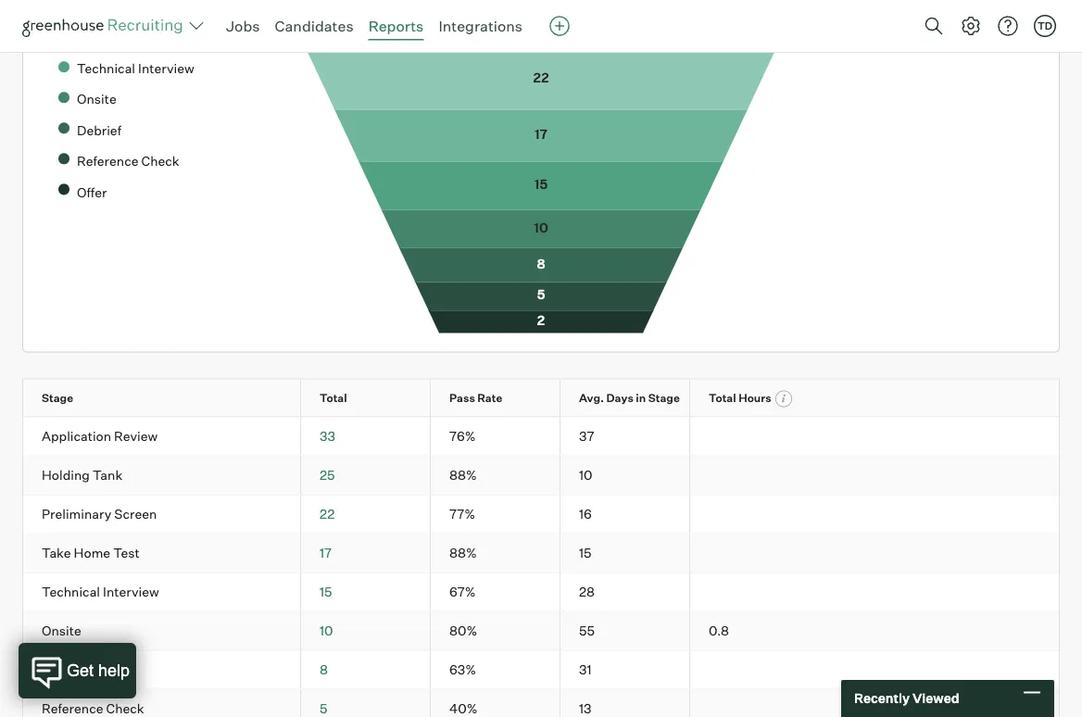 Task type: vqa. For each thing, say whether or not it's contained in the screenshot.
All
no



Task type: locate. For each thing, give the bounding box(es) containing it.
stage
[[42, 391, 73, 405], [649, 391, 680, 405]]

0.8
[[709, 623, 729, 639]]

row group
[[23, 418, 1059, 457], [23, 457, 1059, 496], [23, 496, 1059, 535], [23, 535, 1059, 573], [23, 573, 1059, 612], [23, 612, 1059, 651], [23, 651, 1059, 690], [23, 690, 1059, 717]]

1 horizontal spatial stage
[[649, 391, 680, 405]]

88% for 10
[[450, 467, 477, 484]]

2 row group from the top
[[23, 457, 1059, 496]]

technical
[[42, 584, 100, 600]]

row up 13 on the bottom right
[[23, 651, 1059, 689]]

stage up application
[[42, 391, 73, 405]]

22 link
[[320, 506, 335, 522]]

take home test
[[42, 545, 140, 561]]

total for total
[[320, 391, 347, 405]]

40%
[[450, 701, 478, 717]]

7 row from the top
[[23, 612, 1059, 650]]

2 88% from the top
[[450, 545, 477, 561]]

row up 37
[[23, 380, 1059, 417]]

row containing application review
[[23, 418, 1059, 456]]

total hours column header
[[691, 380, 837, 417]]

row up the 55
[[23, 573, 1059, 611]]

days
[[607, 391, 634, 405]]

row containing technical interview
[[23, 573, 1059, 611]]

0 horizontal spatial stage
[[42, 391, 73, 405]]

10 up 16
[[579, 467, 593, 484]]

88% up the 67%
[[450, 545, 477, 561]]

88% down the "76%" at the left of the page
[[450, 467, 477, 484]]

1 cell from the top
[[691, 418, 820, 456]]

1 row group from the top
[[23, 418, 1059, 457]]

total left hours
[[709, 391, 737, 405]]

0 vertical spatial 88%
[[450, 467, 477, 484]]

1 horizontal spatial total
[[709, 391, 737, 405]]

2 row from the top
[[23, 418, 1059, 456]]

row group containing take home test
[[23, 535, 1059, 573]]

31
[[579, 662, 592, 678]]

cell for 31
[[691, 651, 820, 689]]

63%
[[450, 662, 476, 678]]

13
[[579, 701, 592, 717]]

tank
[[93, 467, 123, 484]]

6 row from the top
[[23, 573, 1059, 611]]

1 vertical spatial 10
[[320, 623, 333, 639]]

2 total from the left
[[709, 391, 737, 405]]

5 row group from the top
[[23, 573, 1059, 612]]

3 row group from the top
[[23, 496, 1059, 535]]

80%
[[450, 623, 478, 639]]

row group down 'pass rate' column header
[[23, 418, 1059, 457]]

2 cell from the top
[[691, 457, 820, 495]]

5 cell from the top
[[691, 651, 820, 689]]

15
[[579, 545, 592, 561], [320, 584, 332, 600]]

5 link
[[320, 701, 328, 717]]

row down 'pass rate' column header
[[23, 418, 1059, 456]]

total inside total 'column header'
[[320, 391, 347, 405]]

row down 16
[[23, 535, 1059, 573]]

4 cell from the top
[[691, 573, 820, 611]]

88%
[[450, 467, 477, 484], [450, 545, 477, 561]]

onsite
[[42, 623, 81, 639]]

row group up 13 on the bottom right
[[23, 651, 1059, 690]]

td
[[1038, 19, 1053, 32]]

jobs link
[[226, 17, 260, 35]]

integrations link
[[439, 17, 523, 35]]

row up 16
[[23, 457, 1059, 495]]

1 horizontal spatial 10
[[579, 467, 593, 484]]

0 vertical spatial 15
[[579, 545, 592, 561]]

row group containing holding tank
[[23, 457, 1059, 496]]

2 stage from the left
[[649, 391, 680, 405]]

stage right in at the right of page
[[649, 391, 680, 405]]

row group containing preliminary screen
[[23, 496, 1059, 535]]

avg.
[[579, 391, 604, 405]]

row group up 28
[[23, 496, 1059, 535]]

row group containing reference check
[[23, 690, 1059, 717]]

hours
[[739, 391, 772, 405]]

10 link
[[320, 623, 333, 639]]

total column header
[[301, 380, 447, 417]]

row group up the 55
[[23, 573, 1059, 612]]

3 row from the top
[[23, 457, 1059, 495]]

row group down 31
[[23, 690, 1059, 717]]

row
[[23, 380, 1059, 417], [23, 418, 1059, 456], [23, 457, 1059, 495], [23, 496, 1059, 534], [23, 535, 1059, 573], [23, 573, 1059, 611], [23, 612, 1059, 650], [23, 651, 1059, 689], [23, 690, 1059, 717]]

6 row group from the top
[[23, 612, 1059, 651]]

row containing reference check
[[23, 690, 1059, 717]]

0 horizontal spatial total
[[320, 391, 347, 405]]

take
[[42, 545, 71, 561]]

33
[[320, 428, 336, 445]]

1 row from the top
[[23, 380, 1059, 417]]

9 row from the top
[[23, 690, 1059, 717]]

8 row from the top
[[23, 651, 1059, 689]]

0 horizontal spatial 10
[[320, 623, 333, 639]]

5 row from the top
[[23, 535, 1059, 573]]

total up 33 link at the bottom left of the page
[[320, 391, 347, 405]]

holding tank
[[42, 467, 123, 484]]

test
[[113, 545, 140, 561]]

15 link
[[320, 584, 332, 600]]

row group down 16
[[23, 535, 1059, 573]]

4 row from the top
[[23, 496, 1059, 534]]

88% for 15
[[450, 545, 477, 561]]

8 row group from the top
[[23, 690, 1059, 717]]

cell for 28
[[691, 573, 820, 611]]

1 88% from the top
[[450, 467, 477, 484]]

7 row group from the top
[[23, 651, 1059, 690]]

row up 28
[[23, 496, 1059, 534]]

cell
[[691, 418, 820, 456], [691, 457, 820, 495], [691, 496, 820, 534], [691, 573, 820, 611], [691, 651, 820, 689], [691, 690, 820, 717]]

row up 31
[[23, 612, 1059, 650]]

10
[[579, 467, 593, 484], [320, 623, 333, 639]]

pass rate
[[450, 391, 503, 405]]

total
[[320, 391, 347, 405], [709, 391, 737, 405]]

4 row group from the top
[[23, 535, 1059, 573]]

grid
[[23, 380, 1059, 717]]

stage column header
[[23, 380, 317, 417]]

15 down 17 at the left of the page
[[320, 584, 332, 600]]

3 cell from the top
[[691, 496, 820, 534]]

row containing preliminary screen
[[23, 496, 1059, 534]]

row down 31
[[23, 690, 1059, 717]]

10 down the 15 link
[[320, 623, 333, 639]]

reference check
[[42, 701, 144, 717]]

row containing debrief
[[23, 651, 1059, 689]]

25
[[320, 467, 335, 484]]

6 cell from the top
[[691, 690, 820, 717]]

preliminary screen
[[42, 506, 157, 522]]

total inside "total hours" 'column header'
[[709, 391, 737, 405]]

1 stage from the left
[[42, 391, 73, 405]]

row group up 31
[[23, 612, 1059, 651]]

reports link
[[369, 17, 424, 35]]

row group up 16
[[23, 457, 1059, 496]]

cell for 16
[[691, 496, 820, 534]]

1 vertical spatial 88%
[[450, 545, 477, 561]]

1 total from the left
[[320, 391, 347, 405]]

1 vertical spatial 15
[[320, 584, 332, 600]]

row containing stage
[[23, 380, 1059, 417]]

15 down 16
[[579, 545, 592, 561]]



Task type: describe. For each thing, give the bounding box(es) containing it.
cell for 13
[[691, 690, 820, 717]]

16
[[579, 506, 592, 522]]

integrations
[[439, 17, 523, 35]]

application review
[[42, 428, 158, 445]]

viewed
[[913, 691, 960, 707]]

debrief
[[42, 662, 86, 678]]

0 horizontal spatial 15
[[320, 584, 332, 600]]

td button
[[1031, 11, 1060, 41]]

25 link
[[320, 467, 335, 484]]

17
[[320, 545, 332, 561]]

5
[[320, 701, 328, 717]]

home
[[74, 545, 110, 561]]

recently viewed
[[855, 691, 960, 707]]

greenhouse recruiting image
[[22, 15, 189, 37]]

candidates link
[[275, 17, 354, 35]]

configure image
[[960, 15, 983, 37]]

37
[[579, 428, 595, 445]]

in
[[636, 391, 646, 405]]

76%
[[450, 428, 476, 445]]

8
[[320, 662, 328, 678]]

jobs
[[226, 17, 260, 35]]

17 link
[[320, 545, 332, 561]]

row containing take home test
[[23, 535, 1059, 573]]

recently
[[855, 691, 910, 707]]

search image
[[923, 15, 945, 37]]

28
[[579, 584, 595, 600]]

pass
[[450, 391, 475, 405]]

interview
[[103, 584, 159, 600]]

row group containing application review
[[23, 418, 1059, 457]]

row containing holding tank
[[23, 457, 1059, 495]]

technical interview
[[42, 584, 159, 600]]

22
[[320, 506, 335, 522]]

rate
[[478, 391, 503, 405]]

cell for 10
[[691, 457, 820, 495]]

td button
[[1034, 15, 1057, 37]]

reference
[[42, 701, 103, 717]]

preliminary
[[42, 506, 112, 522]]

row group containing technical interview
[[23, 573, 1059, 612]]

check
[[106, 701, 144, 717]]

reports
[[369, 17, 424, 35]]

total hours
[[709, 391, 774, 405]]

application
[[42, 428, 111, 445]]

pass rate column header
[[431, 380, 577, 417]]

candidates
[[275, 17, 354, 35]]

55
[[579, 623, 595, 639]]

holding
[[42, 467, 90, 484]]

1 horizontal spatial 15
[[579, 545, 592, 561]]

avg. days in stage column header
[[561, 380, 706, 417]]

0 vertical spatial 10
[[579, 467, 593, 484]]

grid containing application review
[[23, 380, 1059, 717]]

67%
[[450, 584, 476, 600]]

77%
[[450, 506, 476, 522]]

total for total hours
[[709, 391, 737, 405]]

avg. days in stage
[[579, 391, 680, 405]]

33 link
[[320, 428, 336, 445]]

cell for 37
[[691, 418, 820, 456]]

review
[[114, 428, 158, 445]]

row group containing onsite
[[23, 612, 1059, 651]]

row containing onsite
[[23, 612, 1059, 650]]

row group containing debrief
[[23, 651, 1059, 690]]

screen
[[114, 506, 157, 522]]

8 link
[[320, 662, 328, 678]]



